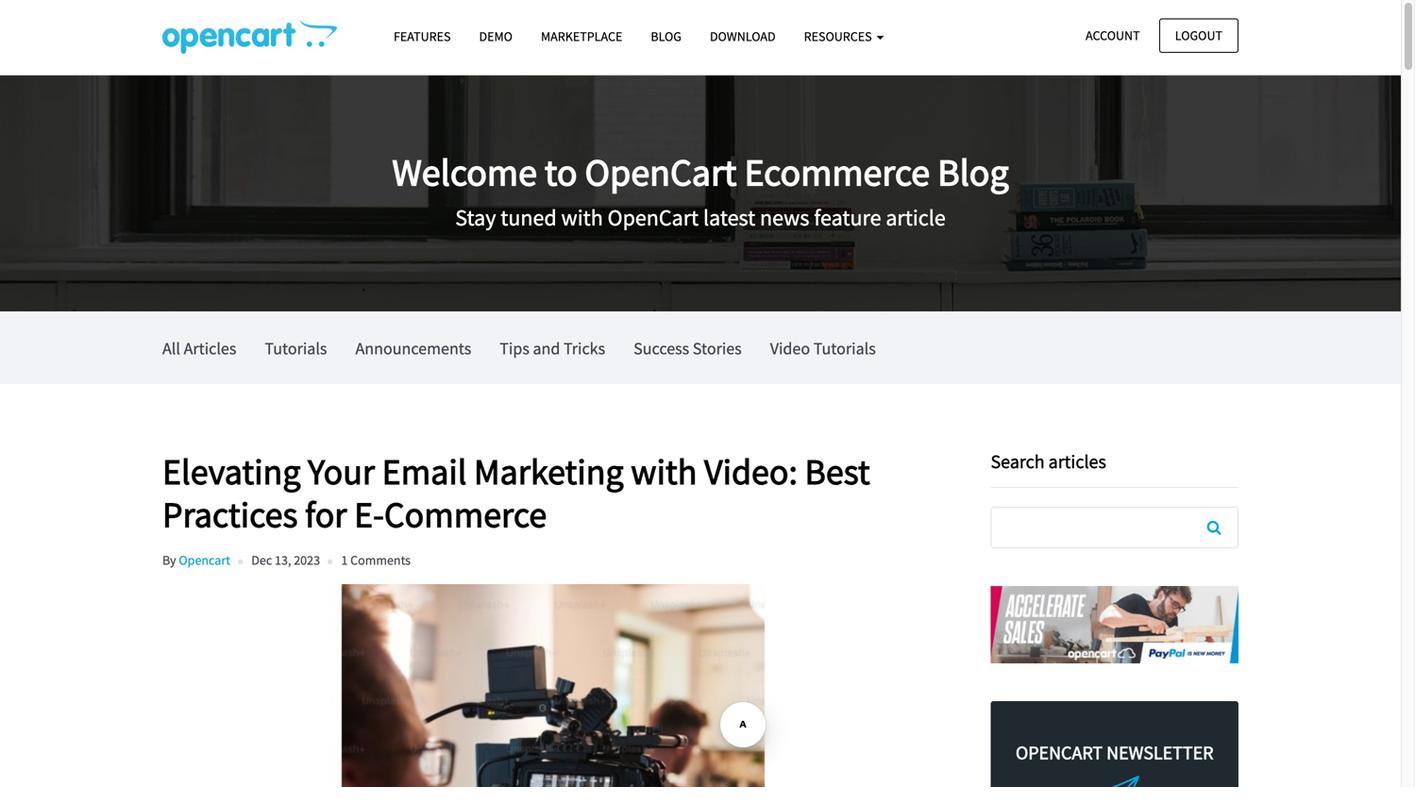 Task type: vqa. For each thing, say whether or not it's contained in the screenshot.
DOWNLOAD link
yes



Task type: describe. For each thing, give the bounding box(es) containing it.
and
[[533, 338, 560, 359]]

all articles
[[162, 338, 237, 359]]

comments
[[351, 552, 411, 569]]

by opencart
[[162, 552, 230, 569]]

logout
[[1176, 27, 1223, 44]]

download
[[710, 28, 776, 45]]

video tutorials link
[[770, 312, 876, 384]]

welcome to opencart ecommerce blog stay tuned with opencart latest news feature article
[[392, 148, 1009, 232]]

articles
[[184, 338, 237, 359]]

demo link
[[465, 20, 527, 53]]

marketplace link
[[527, 20, 637, 53]]

all articles link
[[162, 312, 237, 384]]

feature
[[814, 204, 882, 232]]

tips and tricks link
[[500, 312, 606, 384]]

resources link
[[790, 20, 899, 53]]

video tutorials
[[770, 338, 876, 359]]

search
[[991, 450, 1045, 474]]

0 vertical spatial opencart
[[585, 148, 737, 196]]

articles
[[1049, 450, 1107, 474]]

0 vertical spatial blog
[[651, 28, 682, 45]]

welcome
[[392, 148, 537, 196]]

elevating your email marketing with video: best practices for e-commerce image
[[162, 584, 945, 788]]

tutorials link
[[265, 312, 327, 384]]

announcements link
[[356, 312, 472, 384]]

1 vertical spatial opencart
[[608, 204, 699, 232]]

opencart link
[[179, 552, 230, 569]]

ecommerce
[[745, 148, 930, 196]]

all
[[162, 338, 180, 359]]

best
[[805, 449, 871, 494]]

blog inside welcome to opencart ecommerce blog stay tuned with opencart latest news feature article
[[938, 148, 1009, 196]]

practices
[[162, 492, 298, 538]]

opencart newsletter
[[1016, 742, 1214, 765]]

tuned
[[501, 204, 557, 232]]

marketplace
[[541, 28, 623, 45]]

features
[[394, 28, 451, 45]]

blog link
[[637, 20, 696, 53]]

elevating your email marketing with video: best practices for e-commerce link
[[162, 449, 963, 538]]

e-
[[354, 492, 384, 538]]

video
[[770, 338, 811, 359]]

features link
[[380, 20, 465, 53]]

2 tutorials from the left
[[814, 338, 876, 359]]



Task type: locate. For each thing, give the bounding box(es) containing it.
1 vertical spatial with
[[631, 449, 697, 494]]

opencart
[[179, 552, 230, 569]]

email
[[382, 449, 467, 494]]

dec 13, 2023
[[252, 552, 320, 569]]

0 vertical spatial with
[[562, 204, 603, 232]]

tips
[[500, 338, 530, 359]]

1 vertical spatial blog
[[938, 148, 1009, 196]]

with down to
[[562, 204, 603, 232]]

1 comments
[[341, 552, 411, 569]]

resources
[[804, 28, 875, 45]]

stories
[[693, 338, 742, 359]]

marketing
[[474, 449, 624, 494]]

search image
[[1208, 520, 1222, 536]]

elevating your email marketing with video: best practices for e-commerce
[[162, 449, 871, 538]]

stay
[[456, 204, 496, 232]]

tutorials right video
[[814, 338, 876, 359]]

blog
[[651, 28, 682, 45], [938, 148, 1009, 196]]

opencart
[[585, 148, 737, 196], [608, 204, 699, 232], [1016, 742, 1103, 765]]

blog left download
[[651, 28, 682, 45]]

to
[[545, 148, 578, 196]]

elevating
[[162, 449, 301, 494]]

for
[[305, 492, 347, 538]]

blog up the article
[[938, 148, 1009, 196]]

1 tutorials from the left
[[265, 338, 327, 359]]

dec
[[252, 552, 272, 569]]

commerce
[[384, 492, 547, 538]]

success stories
[[634, 338, 742, 359]]

success
[[634, 338, 690, 359]]

tutorials
[[265, 338, 327, 359], [814, 338, 876, 359]]

0 horizontal spatial blog
[[651, 28, 682, 45]]

account link
[[1070, 18, 1157, 53]]

1 horizontal spatial tutorials
[[814, 338, 876, 359]]

1 horizontal spatial with
[[631, 449, 697, 494]]

latest
[[704, 204, 756, 232]]

with
[[562, 204, 603, 232], [631, 449, 697, 494]]

article
[[886, 204, 946, 232]]

opencart - blog image
[[162, 20, 337, 54]]

announcements
[[356, 338, 472, 359]]

newsletter
[[1107, 742, 1214, 765]]

None text field
[[992, 508, 1238, 548]]

logout link
[[1160, 18, 1239, 53]]

tips and tricks
[[500, 338, 606, 359]]

account
[[1086, 27, 1141, 44]]

2 vertical spatial opencart
[[1016, 742, 1103, 765]]

0 horizontal spatial with
[[562, 204, 603, 232]]

news
[[760, 204, 810, 232]]

0 horizontal spatial tutorials
[[265, 338, 327, 359]]

1
[[341, 552, 348, 569]]

tutorials right articles
[[265, 338, 327, 359]]

by
[[162, 552, 176, 569]]

2023
[[294, 552, 320, 569]]

download link
[[696, 20, 790, 53]]

video:
[[705, 449, 798, 494]]

demo
[[479, 28, 513, 45]]

1 horizontal spatial blog
[[938, 148, 1009, 196]]

13,
[[275, 552, 291, 569]]

search articles
[[991, 450, 1107, 474]]

your
[[308, 449, 375, 494]]

with left "video:"
[[631, 449, 697, 494]]

with inside the elevating your email marketing with video: best practices for e-commerce
[[631, 449, 697, 494]]

success stories link
[[634, 312, 742, 384]]

tricks
[[564, 338, 606, 359]]

with inside welcome to opencart ecommerce blog stay tuned with opencart latest news feature article
[[562, 204, 603, 232]]



